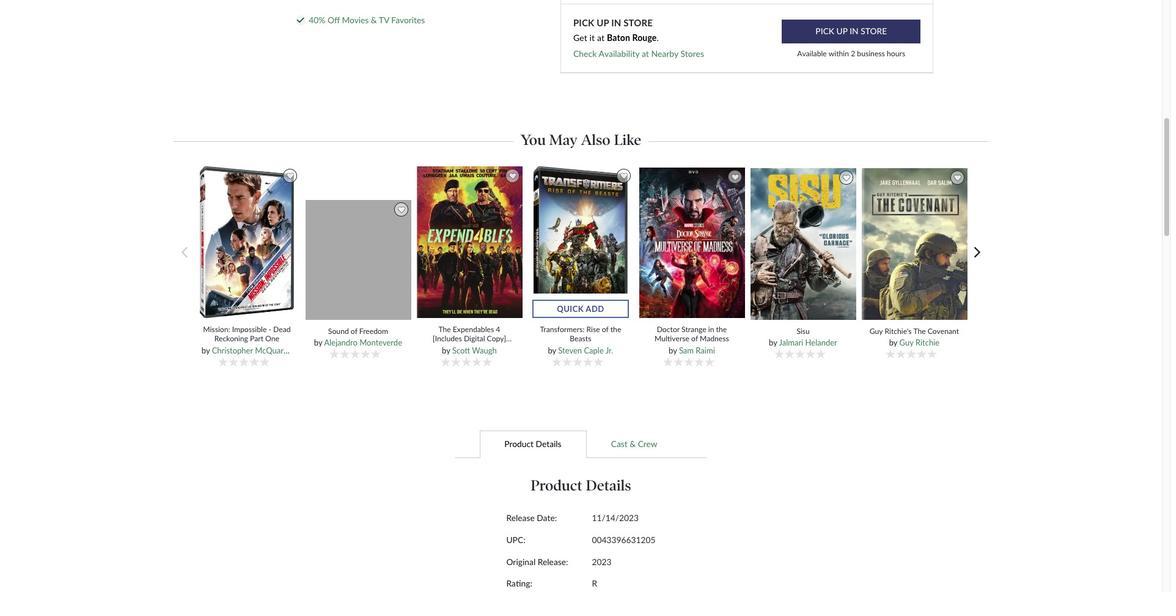 Task type: describe. For each thing, give the bounding box(es) containing it.
scott
[[453, 345, 470, 355]]

details inside 'tab panel'
[[586, 477, 632, 494]]

helander
[[806, 338, 838, 347]]

mcquarrie
[[255, 345, 293, 355]]

ritchie
[[916, 338, 940, 347]]

sound of freedom element
[[305, 200, 416, 368]]

mission: impossible - dead reckoning part one by christopher mcquarrie
[[202, 325, 293, 355]]

1 horizontal spatial at
[[642, 48, 649, 59]]

reckoning
[[215, 334, 248, 343]]

cast & crew
[[611, 438, 658, 449]]

also
[[581, 131, 611, 149]]

product details inside "product details" link
[[505, 438, 562, 449]]

nearby stores
[[652, 48, 705, 59]]

jr.
[[606, 345, 614, 355]]

rise
[[587, 325, 600, 334]]

within
[[829, 49, 850, 58]]

business hours
[[858, 49, 906, 58]]

ray/dvd]
[[462, 344, 493, 353]]

40%
[[309, 15, 326, 25]]

0 vertical spatial product
[[505, 438, 534, 449]]

product details link
[[480, 430, 587, 458]]

caple
[[584, 345, 604, 355]]

product inside 'tab panel'
[[531, 477, 583, 494]]

get
[[574, 33, 588, 43]]

by inside mission: impossible - dead reckoning part one by christopher mcquarrie
[[202, 345, 210, 355]]

raimi
[[696, 345, 715, 355]]

alejandro monteverde link
[[324, 338, 402, 347]]

sisu by jalmari helander
[[769, 326, 838, 347]]

the expendables 4 [includes digital copy] [blu-ray/dvd]
[[433, 325, 506, 353]]

doctor strange in the multiverse of madness element
[[639, 167, 750, 369]]

you
[[521, 131, 546, 149]]

sound
[[328, 326, 349, 336]]

guy ritchie's the covenant link
[[870, 326, 960, 336]]

may
[[550, 131, 578, 149]]

guy ritchie's the covenant image
[[862, 168, 969, 321]]

alejandro
[[324, 338, 358, 347]]

2
[[851, 49, 856, 58]]

waugh
[[472, 345, 497, 355]]

sam raimi link
[[679, 345, 715, 355]]

sound of freedom link
[[313, 326, 404, 336]]

christopher mcquarrie link
[[212, 345, 293, 355]]

the for steven caple jr.
[[611, 325, 622, 334]]

guy ritchie link
[[900, 338, 940, 347]]

0 horizontal spatial guy
[[870, 326, 883, 336]]

date:
[[537, 513, 557, 523]]

jalmari helander link
[[779, 338, 838, 347]]

digital
[[464, 334, 485, 343]]

availability
[[599, 48, 640, 59]]

of inside sound of freedom by alejandro monteverde
[[351, 326, 358, 336]]

doctor strange in the multiverse of madness link
[[647, 325, 738, 344]]

40% off movies & tv favorites
[[309, 15, 425, 25]]

quick add
[[557, 304, 605, 314]]

cast
[[611, 438, 628, 449]]

2023
[[592, 556, 612, 567]]

0 vertical spatial details
[[536, 438, 562, 449]]

0043396631205
[[592, 535, 656, 545]]

& inside 40% off movies & tv favorites link
[[371, 15, 377, 25]]

pick up in store get it at baton rouge . check availability at nearby stores
[[574, 17, 705, 59]]

1 horizontal spatial guy
[[900, 338, 914, 347]]

available
[[798, 49, 827, 58]]

in
[[709, 325, 715, 334]]

tv
[[379, 15, 389, 25]]

covenant
[[928, 326, 960, 336]]

store
[[624, 17, 653, 28]]

by inside 'transformers: rise of the beasts by steven caple jr.'
[[548, 345, 557, 355]]

[includes
[[433, 334, 462, 343]]

one
[[265, 334, 279, 343]]

steven caple jr. link
[[559, 345, 614, 355]]

cast & crew link
[[587, 430, 683, 458]]

jalmari
[[779, 338, 804, 347]]

& inside cast & crew "link"
[[630, 438, 636, 449]]

mission: impossible - dead reckoning part one element
[[194, 166, 305, 369]]

40% off movies & tv favorites link
[[309, 15, 425, 26]]

by inside the expendables 4 [includes digital copy] [blu-ray/dvd] element
[[442, 345, 450, 355]]

transformers: rise of the beasts link
[[536, 325, 626, 344]]

r
[[592, 578, 598, 589]]

sisu link
[[758, 326, 849, 336]]

copy]
[[487, 334, 506, 343]]

sound of freedom by alejandro monteverde
[[314, 326, 402, 347]]

favorites
[[392, 15, 425, 25]]

the for sam raimi
[[717, 325, 727, 334]]

quick
[[557, 304, 584, 314]]

rouge
[[633, 33, 657, 43]]

mission:
[[203, 325, 230, 334]]



Task type: vqa. For each thing, say whether or not it's contained in the screenshot.
Folklore
no



Task type: locate. For each thing, give the bounding box(es) containing it.
you may also like
[[521, 131, 642, 149]]

the expendables 4 [includes digital copy] [blu-ray/dvd] image
[[416, 166, 525, 319]]

release
[[507, 513, 535, 523]]

the inside the expendables 4 [includes digital copy] [blu-ray/dvd]
[[439, 325, 451, 334]]

the expendables 4 [includes digital copy] [blu-ray/dvd] link
[[424, 325, 515, 353]]

11/14/2023
[[592, 513, 639, 523]]

the
[[439, 325, 451, 334], [914, 326, 926, 336]]

scott waugh link
[[453, 345, 497, 355]]

& right cast
[[630, 438, 636, 449]]

of inside 'transformers: rise of the beasts by steven caple jr.'
[[602, 325, 609, 334]]

product details inside product details 'tab panel'
[[531, 477, 632, 494]]

guy
[[870, 326, 883, 336], [900, 338, 914, 347]]

expendables
[[453, 325, 494, 334]]

4
[[496, 325, 501, 334]]

0 horizontal spatial the
[[611, 325, 622, 334]]

sisu element
[[750, 168, 862, 368]]

product
[[505, 438, 534, 449], [531, 477, 583, 494]]

the inside the "guy ritchie's the covenant by guy ritchie"
[[914, 326, 926, 336]]

&
[[371, 15, 377, 25], [630, 438, 636, 449]]

crew
[[638, 438, 658, 449]]

part
[[250, 334, 264, 343]]

sound of freedom image
[[305, 200, 415, 321]]

2 the from the left
[[717, 325, 727, 334]]

1 vertical spatial details
[[586, 477, 632, 494]]

of up alejandro monteverde link
[[351, 326, 358, 336]]

strange
[[682, 325, 707, 334]]

transformers: rise of the beasts image
[[533, 166, 628, 319]]

0 horizontal spatial the
[[439, 325, 451, 334]]

1 vertical spatial product
[[531, 477, 583, 494]]

ritchie's
[[885, 326, 912, 336]]

by inside sisu by jalmari helander
[[769, 338, 778, 347]]

quick add button
[[533, 300, 629, 318]]

1 vertical spatial &
[[630, 438, 636, 449]]

impossible
[[232, 325, 267, 334]]

by down multiverse
[[669, 345, 677, 355]]

of right rise
[[602, 325, 609, 334]]

by inside the "guy ritchie's the covenant by guy ritchie"
[[890, 338, 898, 347]]

the up [includes
[[439, 325, 451, 334]]

steven
[[559, 345, 582, 355]]

multiverse
[[655, 334, 690, 343]]

upc:
[[507, 535, 526, 545]]

you may also like section
[[173, 127, 989, 149]]

guy ritchie's the covenant element
[[862, 168, 973, 368]]

of inside doctor strange in the multiverse of madness by sam raimi
[[692, 334, 698, 343]]

0 horizontal spatial of
[[351, 326, 358, 336]]

1 horizontal spatial &
[[630, 438, 636, 449]]

off
[[328, 15, 340, 25]]

sisu image
[[750, 168, 859, 321]]

product details
[[505, 438, 562, 449], [531, 477, 632, 494]]

2 horizontal spatial of
[[692, 334, 698, 343]]

check image
[[297, 18, 304, 23]]

movies
[[342, 15, 369, 25]]

check
[[574, 48, 597, 59]]

1 vertical spatial at
[[642, 48, 649, 59]]

the inside 'transformers: rise of the beasts by steven caple jr.'
[[611, 325, 622, 334]]

by down [includes
[[442, 345, 450, 355]]

doctor strange in the multiverse of madness by sam raimi
[[655, 325, 730, 355]]

0 vertical spatial &
[[371, 15, 377, 25]]

christopher
[[212, 345, 253, 355]]

tab list
[[170, 430, 993, 458]]

details
[[536, 438, 562, 449], [586, 477, 632, 494]]

[blu-
[[446, 344, 462, 353]]

the up jr.
[[611, 325, 622, 334]]

monteverde
[[360, 338, 402, 347]]

rating:
[[507, 578, 533, 589]]

of down strange
[[692, 334, 698, 343]]

by down mission:
[[202, 345, 210, 355]]

doctor
[[657, 325, 680, 334]]

add
[[586, 304, 605, 314]]

of
[[602, 325, 609, 334], [351, 326, 358, 336], [692, 334, 698, 343]]

beasts
[[570, 334, 592, 343]]

sisu
[[797, 326, 810, 336]]

1 the from the left
[[611, 325, 622, 334]]

like
[[614, 131, 642, 149]]

1 vertical spatial product details
[[531, 477, 632, 494]]

1 horizontal spatial of
[[602, 325, 609, 334]]

transformers:
[[540, 325, 585, 334]]

-
[[269, 325, 272, 334]]

it
[[590, 33, 595, 43]]

1 horizontal spatial the
[[717, 325, 727, 334]]

up
[[597, 17, 609, 28]]

in
[[612, 17, 622, 28]]

the right in
[[717, 325, 727, 334]]

the
[[611, 325, 622, 334], [717, 325, 727, 334]]

by left the alejandro
[[314, 338, 323, 347]]

at down "rouge"
[[642, 48, 649, 59]]

by scott waugh
[[442, 345, 497, 355]]

by down ritchie's
[[890, 338, 898, 347]]

check availability at nearby stores link
[[574, 48, 705, 59]]

doctor strange in the multiverse of madness image
[[639, 167, 749, 319]]

0 vertical spatial product details
[[505, 438, 562, 449]]

the inside doctor strange in the multiverse of madness by sam raimi
[[717, 325, 727, 334]]

1 horizontal spatial the
[[914, 326, 926, 336]]

guy left ritchie's
[[870, 326, 883, 336]]

by left steven
[[548, 345, 557, 355]]

original release:
[[507, 556, 569, 567]]

None submit
[[782, 19, 921, 43]]

0 horizontal spatial &
[[371, 15, 377, 25]]

by inside doctor strange in the multiverse of madness by sam raimi
[[669, 345, 677, 355]]

.
[[657, 33, 659, 43]]

the expendables 4 [includes digital copy] [blu-ray/dvd] element
[[416, 166, 528, 369]]

guy ritchie's the covenant by guy ritchie
[[870, 326, 960, 347]]

by left jalmari
[[769, 338, 778, 347]]

transformers: rise of the beasts element
[[528, 166, 639, 369]]

0 vertical spatial at
[[598, 33, 605, 43]]

dead
[[273, 325, 291, 334]]

product details tab panel
[[368, 458, 795, 592]]

& left "tv"
[[371, 15, 377, 25]]

1 vertical spatial guy
[[900, 338, 914, 347]]

at right it
[[598, 33, 605, 43]]

the up guy ritchie link
[[914, 326, 926, 336]]

original
[[507, 556, 536, 567]]

0 horizontal spatial details
[[536, 438, 562, 449]]

mission: impossible - dead reckoning part one image
[[200, 166, 295, 319]]

0 vertical spatial guy
[[870, 326, 883, 336]]

mission: impossible - dead reckoning part one link
[[202, 325, 292, 344]]

guy down the guy ritchie's the covenant link
[[900, 338, 914, 347]]

1 horizontal spatial details
[[586, 477, 632, 494]]

by
[[314, 338, 323, 347], [769, 338, 778, 347], [890, 338, 898, 347], [202, 345, 210, 355], [442, 345, 450, 355], [548, 345, 557, 355], [669, 345, 677, 355]]

transformers: rise of the beasts by steven caple jr.
[[540, 325, 622, 355]]

release date:
[[507, 513, 557, 523]]

pick
[[574, 17, 595, 28]]

madness
[[700, 334, 730, 343]]

0 horizontal spatial at
[[598, 33, 605, 43]]

sam
[[679, 345, 694, 355]]

baton
[[607, 33, 631, 43]]

tab list containing product details
[[170, 430, 993, 458]]

by inside sound of freedom by alejandro monteverde
[[314, 338, 323, 347]]



